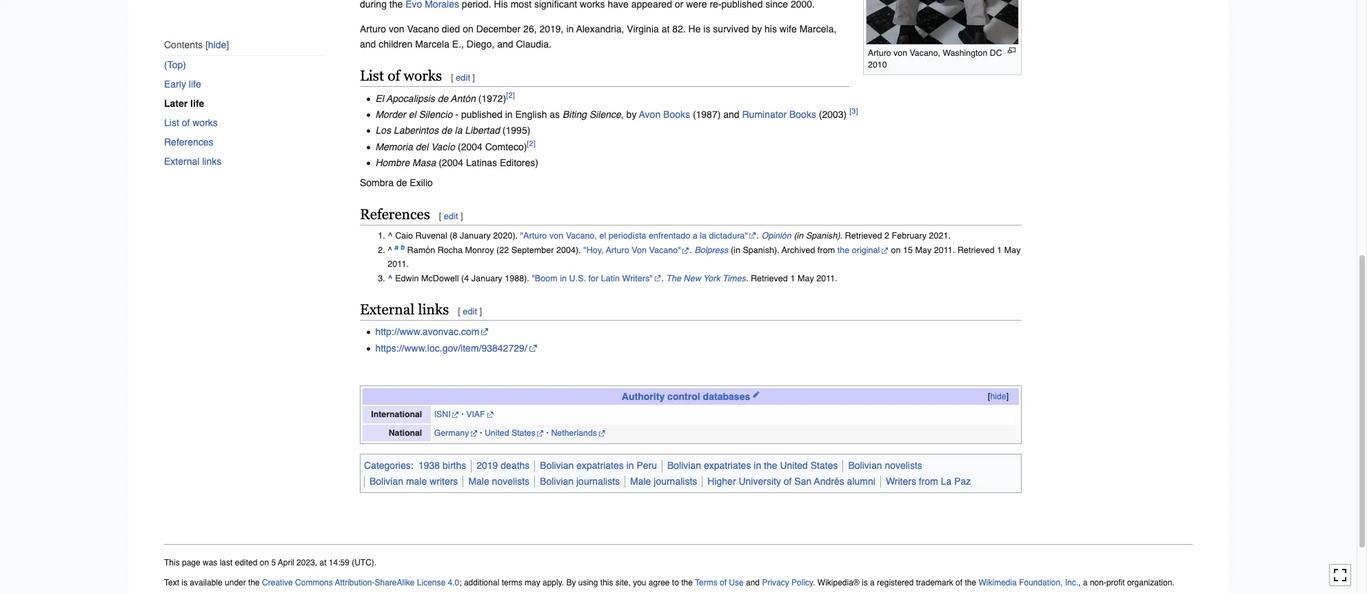 Task type: describe. For each thing, give the bounding box(es) containing it.
1 horizontal spatial united
[[780, 460, 808, 471]]

bolivian expatriates in peru
[[540, 460, 657, 471]]

los
[[375, 125, 391, 136]]

5
[[271, 558, 276, 567]]

0 horizontal spatial list of works
[[164, 117, 218, 129]]

available
[[190, 578, 223, 587]]

ramón
[[407, 245, 435, 255]]

edit for external links
[[463, 306, 477, 317]]

b link
[[401, 243, 405, 255]]

[ for list of works
[[451, 73, 454, 83]]

. left 'wikipedia®'
[[813, 578, 815, 587]]

caio ruvenal (8 january 2020). "arturo von vacano, el periodista enfrentado a la dictadura"
[[395, 230, 748, 241]]

(top) link
[[164, 55, 325, 75]]

1 horizontal spatial may
[[915, 245, 932, 255]]

e.,
[[452, 39, 464, 50]]

attribution-
[[335, 578, 375, 587]]

bolivian for bolivian journalists
[[540, 476, 574, 487]]

1 horizontal spatial von
[[550, 230, 564, 241]]

mcdowell
[[421, 273, 459, 284]]

of left use
[[720, 578, 727, 587]]

edit for references
[[444, 211, 458, 221]]

"hoy, arturo von vacano" link
[[584, 245, 690, 255]]

to
[[672, 578, 679, 587]]

ruvenal
[[416, 230, 447, 241]]

1 horizontal spatial links
[[418, 301, 449, 318]]

^ for edwin mcdowell (4 january 1988).
[[388, 273, 393, 284]]

von for vacano
[[389, 24, 405, 35]]

1 vertical spatial (2004
[[439, 157, 463, 168]]

enfrentado
[[649, 230, 690, 241]]

edited
[[235, 558, 258, 567]]

[3]
[[850, 106, 858, 116]]

netherlands link
[[551, 428, 606, 438]]

male for male novelists
[[468, 476, 489, 487]]

(2004 inside 'los laberintos de la libertad (1995) memoria del vacío (2004 comteco) [2]'
[[458, 141, 483, 152]]

0 horizontal spatial 2011
[[388, 259, 406, 269]]

1 vertical spatial 1
[[791, 273, 795, 284]]

died
[[442, 24, 460, 35]]

1 horizontal spatial el
[[600, 230, 606, 241]]

a inside "^ a b"
[[394, 243, 398, 251]]

bolivian for bolivian novelists bolivian male writers
[[849, 460, 882, 471]]

peru
[[637, 460, 657, 471]]

0 vertical spatial hide
[[208, 40, 226, 51]]

[ edit ] for list of works
[[451, 73, 475, 83]]

bolpress link
[[695, 245, 728, 255]]

january for (8
[[460, 230, 491, 241]]

1 horizontal spatial arturo
[[606, 245, 629, 255]]

male journalists link
[[630, 476, 697, 487]]

and down december
[[497, 39, 513, 50]]

inc.
[[1065, 578, 1079, 587]]

novelists for male novelists
[[492, 476, 530, 487]]

1 horizontal spatial la
[[700, 230, 707, 241]]

comteco)
[[485, 141, 527, 152]]

0 horizontal spatial may
[[798, 273, 814, 284]]

references inside references link
[[164, 137, 213, 148]]

novelists for bolivian novelists bolivian male writers
[[885, 460, 923, 471]]

apply.
[[543, 578, 564, 587]]

san
[[795, 476, 812, 487]]

the right "under"
[[248, 578, 260, 587]]

. left bolpress link
[[690, 245, 692, 255]]

a left registered
[[870, 578, 875, 587]]

[2] inside el apocalipsis  de antón (1972) [2]
[[506, 90, 515, 100]]

united states link
[[485, 428, 544, 438]]

national
[[389, 428, 422, 438]]

1 vertical spatial external links
[[360, 301, 449, 318]]

http://www.avonvac.com https://www.loc.gov/item/93842729/
[[375, 326, 527, 353]]

journalists for bolivian journalists
[[576, 476, 620, 487]]

1 vertical spatial works
[[193, 117, 218, 129]]

14:59
[[329, 558, 350, 567]]

december
[[476, 24, 521, 35]]

male novelists link
[[468, 476, 530, 487]]

2 horizontal spatial 2011
[[934, 245, 953, 255]]

[ for external links
[[458, 306, 461, 317]]

writers"
[[622, 273, 653, 284]]

published
[[461, 109, 503, 120]]

[2] inside 'los laberintos de la libertad (1995) memoria del vacío (2004 comteco) [2]'
[[527, 139, 536, 148]]

4.0
[[448, 578, 459, 587]]

el inside morder el silencio - published in english as biting silence , by avon books (1987) and ruminator books (2003) [3]
[[409, 109, 416, 120]]

virginia
[[627, 24, 659, 35]]

and right use
[[746, 578, 760, 587]]

, inside morder el silencio - published in english as biting silence , by avon books (1987) and ruminator books (2003) [3]
[[621, 109, 624, 120]]

0 vertical spatial links
[[202, 156, 222, 167]]

in left peru on the left bottom of page
[[627, 460, 634, 471]]

0 vertical spatial from
[[818, 245, 835, 255]]

registered
[[877, 578, 914, 587]]

0 vertical spatial list of works
[[360, 68, 442, 84]]

organization.
[[1127, 578, 1175, 587]]

2 books from the left
[[790, 109, 816, 120]]

births
[[443, 460, 466, 471]]

del
[[416, 141, 429, 152]]

times
[[723, 273, 746, 284]]

retrieved for 1
[[958, 245, 995, 255]]

and left children
[[360, 39, 376, 50]]

morder el silencio - published in english as biting silence , by avon books (1987) and ruminator books (2003) [3]
[[375, 106, 858, 120]]

. up creative commons attribution-sharealike license 4.0 link
[[374, 558, 377, 567]]

the right to at the bottom of page
[[681, 578, 693, 587]]

masa
[[412, 157, 436, 168]]

avon books link
[[639, 109, 690, 120]]

may
[[525, 578, 540, 587]]

using
[[578, 578, 598, 587]]

vacío
[[431, 141, 455, 152]]

https://www.loc.gov/item/93842729/
[[375, 342, 527, 353]]

later life
[[164, 98, 204, 109]]

2010
[[868, 59, 887, 70]]

of down later life in the left of the page
[[182, 117, 190, 129]]

bolivian for bolivian expatriates in peru
[[540, 460, 574, 471]]

1 horizontal spatial from
[[919, 476, 938, 487]]

control
[[668, 391, 700, 402]]

2019,
[[540, 24, 564, 35]]

0 vertical spatial united
[[485, 428, 509, 438]]

[2] link for (2004 comteco)
[[527, 139, 536, 148]]

terms
[[695, 578, 718, 587]]

. up edwin
[[406, 259, 409, 269]]

archived
[[782, 245, 815, 255]]

2 vertical spatial 2011
[[817, 273, 835, 284]]

0 horizontal spatial is
[[182, 578, 188, 587]]

2004).
[[556, 245, 581, 255]]

http://www.avonvac.com link
[[375, 326, 489, 337]]

the original link
[[838, 245, 889, 255]]

bolivian for bolivian expatriates in the united states
[[668, 460, 701, 471]]

text
[[164, 578, 179, 587]]

von for vacano,
[[894, 47, 908, 58]]

later
[[164, 98, 188, 109]]

"arturo
[[520, 230, 547, 241]]

^ link for caio ruvenal (8 january 2020).
[[388, 230, 393, 241]]

. opinión (in spanish) . retrieved 2 february 2021 .
[[757, 230, 951, 241]]

authority control databases
[[622, 391, 750, 402]]

retrieved for 2
[[845, 230, 882, 241]]

the new york times link
[[666, 273, 746, 284]]

bolivian down categories
[[370, 476, 403, 487]]

wikimedia
[[979, 578, 1017, 587]]

(top)
[[164, 60, 186, 71]]

arturo for arturo von vacano, washington dc 2010
[[868, 47, 891, 58]]

early life
[[164, 79, 201, 90]]

"arturo von vacano, el periodista enfrentado a la dictadura" link
[[520, 230, 757, 241]]

on inside on 15 may 2011 . retrieved 1 may 2011 .
[[891, 245, 901, 255]]

additional
[[464, 578, 499, 587]]

of left san
[[784, 476, 792, 487]]

2 horizontal spatial may
[[1005, 245, 1021, 255]]

el
[[375, 93, 384, 104]]

0 horizontal spatial external
[[164, 156, 200, 167]]

silence
[[590, 109, 621, 120]]

1 horizontal spatial external
[[360, 301, 415, 318]]

. up the original link
[[840, 230, 843, 241]]

on inside arturo von vacano died on december 26, 2019, in alexandria, virginia at 82. he is survived by his wife marcela, and children marcela e., diego, and claudia.
[[463, 24, 474, 35]]

1938
[[419, 460, 440, 471]]

2 vertical spatial retrieved
[[751, 273, 788, 284]]

viaf link
[[466, 410, 494, 419]]

sharealike
[[375, 578, 415, 587]]

a link
[[394, 243, 398, 255]]

. the new york times . retrieved 1 may 2011 .
[[662, 273, 838, 284]]

this
[[164, 558, 180, 567]]

january for (4
[[472, 273, 502, 284]]

of right trademark
[[956, 578, 963, 587]]

categories :
[[364, 460, 416, 471]]

is inside arturo von vacano died on december 26, 2019, in alexandria, virginia at 82. he is survived by his wife marcela, and children marcela e., diego, and claudia.
[[704, 24, 711, 35]]

in left u.s. at top
[[560, 273, 567, 284]]

this page was last edited on 5 april 2023, at 14:59 (utc) .
[[164, 558, 377, 567]]

1 horizontal spatial works
[[404, 68, 442, 84]]

. right 15
[[953, 245, 955, 255]]

2 vertical spatial de
[[396, 177, 407, 188]]

the down . opinión (in spanish) . retrieved 2 february 2021 .
[[838, 245, 850, 255]]

0 vertical spatial states
[[512, 428, 536, 438]]

15
[[903, 245, 913, 255]]

contents hide
[[164, 40, 226, 51]]

site,
[[616, 578, 631, 587]]

claudia.
[[516, 39, 552, 50]]

] for references
[[461, 211, 463, 221]]



Task type: vqa. For each thing, say whether or not it's contained in the screenshot.
Log in and more options 'icon'
no



Task type: locate. For each thing, give the bounding box(es) containing it.
1 horizontal spatial 2011
[[817, 273, 835, 284]]

(in down dictadura"
[[731, 245, 741, 255]]

] for list of works
[[473, 73, 475, 83]]

january
[[460, 230, 491, 241], [472, 273, 502, 284]]

0 horizontal spatial by
[[627, 109, 637, 120]]

.
[[757, 230, 759, 241], [840, 230, 843, 241], [949, 230, 951, 241], [690, 245, 692, 255], [953, 245, 955, 255], [406, 259, 409, 269], [662, 273, 664, 284], [746, 273, 749, 284], [835, 273, 838, 284], [374, 558, 377, 567], [813, 578, 815, 587]]

2011 down "^ a b"
[[388, 259, 406, 269]]

0 vertical spatial [
[[451, 73, 454, 83]]

1 vertical spatial el
[[600, 230, 606, 241]]

0 vertical spatial on
[[463, 24, 474, 35]]

0 horizontal spatial vacano,
[[566, 230, 597, 241]]

de for la
[[441, 125, 452, 136]]

a up bolpress
[[693, 230, 698, 241]]

0 vertical spatial external
[[164, 156, 200, 167]]

1 vertical spatial novelists
[[492, 476, 530, 487]]

1 ^ link from the top
[[388, 230, 393, 241]]

hide inside dropdown button
[[991, 391, 1007, 401]]

at left 14:59
[[320, 558, 327, 567]]

this
[[600, 578, 613, 587]]

(8
[[450, 230, 458, 241]]

0 horizontal spatial books
[[663, 109, 690, 120]]

arturo up the 2010
[[868, 47, 891, 58]]

1 expatriates from the left
[[577, 460, 624, 471]]

ruminator
[[742, 109, 787, 120]]

list up el
[[360, 68, 384, 84]]

von left "washington"
[[894, 47, 908, 58]]

2 expatriates from the left
[[704, 460, 751, 471]]

bolivian
[[540, 460, 574, 471], [668, 460, 701, 471], [849, 460, 882, 471], [370, 476, 403, 487], [540, 476, 574, 487]]

1 vertical spatial ]
[[461, 211, 463, 221]]

1 vertical spatial retrieved
[[958, 245, 995, 255]]

2 vertical spatial [
[[458, 306, 461, 317]]

retrieved right 15
[[958, 245, 995, 255]]

https://www.loc.gov/item/93842729/ link
[[375, 342, 537, 353]]

opinión link
[[762, 230, 792, 241]]

0 horizontal spatial on
[[260, 558, 269, 567]]

vacano, inside the arturo von vacano, washington dc 2010
[[910, 47, 941, 58]]

. down the spanish).
[[746, 273, 749, 284]]

of up apocalipsis
[[388, 68, 400, 84]]

is right he
[[704, 24, 711, 35]]

^ left caio
[[388, 230, 393, 241]]

0 horizontal spatial list
[[164, 117, 179, 129]]

by
[[566, 578, 576, 587]]

is right 'wikipedia®'
[[862, 578, 868, 587]]

arturo for arturo von vacano died on december 26, 2019, in alexandria, virginia at 82. he is survived by his wife marcela, and children marcela e., diego, and claudia.
[[360, 24, 386, 35]]

. right february
[[949, 230, 951, 241]]

fullscreen image
[[1334, 569, 1347, 582]]

el up "hoy,
[[600, 230, 606, 241]]

terms of use link
[[695, 578, 744, 587]]

and right (1987)
[[724, 109, 740, 120]]

2 horizontal spatial is
[[862, 578, 868, 587]]

writers
[[886, 476, 916, 487]]

1 vertical spatial de
[[441, 125, 452, 136]]

1 horizontal spatial hide
[[991, 391, 1007, 401]]

de inside el apocalipsis  de antón (1972) [2]
[[438, 93, 448, 104]]

diego,
[[467, 39, 495, 50]]

university
[[739, 476, 781, 487]]

de for antón
[[438, 93, 448, 104]]

2019 deaths link
[[477, 460, 530, 471]]

0 horizontal spatial journalists
[[576, 476, 620, 487]]

by inside arturo von vacano died on december 26, 2019, in alexandria, virginia at 82. he is survived by his wife marcela, and children marcela e., diego, and claudia.
[[752, 24, 762, 35]]

, left avon
[[621, 109, 624, 120]]

agree
[[649, 578, 670, 587]]

^ link left caio
[[388, 230, 393, 241]]

0 horizontal spatial el
[[409, 109, 416, 120]]

2 ^ link from the top
[[388, 273, 393, 284]]

expatriates up bolivian journalists
[[577, 460, 624, 471]]

the
[[838, 245, 850, 255], [764, 460, 778, 471], [248, 578, 260, 587], [681, 578, 693, 587], [965, 578, 977, 587]]

february
[[892, 230, 927, 241]]

1 books from the left
[[663, 109, 690, 120]]

1 horizontal spatial novelists
[[885, 460, 923, 471]]

male down peru on the left bottom of page
[[630, 476, 651, 487]]

life for early life
[[189, 79, 201, 90]]

on right died
[[463, 24, 474, 35]]

0 vertical spatial de
[[438, 93, 448, 104]]

male journalists
[[630, 476, 697, 487]]

2 vertical spatial von
[[550, 230, 564, 241]]

[ edit ] down '(4'
[[458, 306, 482, 317]]

1 horizontal spatial external links
[[360, 301, 449, 318]]

in inside arturo von vacano died on december 26, 2019, in alexandria, virginia at 82. he is survived by his wife marcela, and children marcela e., diego, and claudia.
[[566, 24, 574, 35]]

1 horizontal spatial expatriates
[[704, 460, 751, 471]]

at left 82.
[[662, 24, 670, 35]]

0 vertical spatial ,
[[621, 109, 624, 120]]

hombre
[[375, 157, 410, 168]]

wikipedia®
[[818, 578, 860, 587]]

http://www.avonvac.com
[[375, 326, 480, 337]]

retrieved down the spanish).
[[751, 273, 788, 284]]

1 horizontal spatial is
[[704, 24, 711, 35]]

2 vertical spatial ]
[[480, 306, 482, 317]]

alexandria,
[[576, 24, 624, 35]]

0 vertical spatial ^
[[388, 230, 393, 241]]

avon
[[639, 109, 661, 120]]

retrieved up the original link
[[845, 230, 882, 241]]

external links inside external links link
[[164, 156, 222, 167]]

dictadura"
[[709, 230, 748, 241]]

. up the spanish).
[[757, 230, 759, 241]]

edit link for references
[[444, 211, 458, 221]]

0 vertical spatial edit link
[[456, 73, 470, 83]]

edit link up antón
[[456, 73, 470, 83]]

1 vertical spatial arturo
[[868, 47, 891, 58]]

links down references link on the left top of page
[[202, 156, 222, 167]]

external links down references link on the left top of page
[[164, 156, 222, 167]]

(2004 down vacío
[[439, 157, 463, 168]]

creative
[[262, 578, 293, 587]]

(in for spanish).
[[731, 245, 741, 255]]

arturo down periodista
[[606, 245, 629, 255]]

works down later life in the left of the page
[[193, 117, 218, 129]]

novelists inside bolivian novelists bolivian male writers
[[885, 460, 923, 471]]

0 vertical spatial novelists
[[885, 460, 923, 471]]

0 horizontal spatial hide
[[208, 40, 226, 51]]

states up deaths
[[512, 428, 536, 438]]

exilio
[[410, 177, 433, 188]]

edit up antón
[[456, 73, 470, 83]]

journalists down peru on the left bottom of page
[[654, 476, 697, 487]]

survived
[[713, 24, 749, 35]]

is right the 'text'
[[182, 578, 188, 587]]

by left his
[[752, 24, 762, 35]]

el down apocalipsis
[[409, 109, 416, 120]]

under
[[225, 578, 246, 587]]

^ left a 'link'
[[388, 245, 392, 255]]

list of works down later life in the left of the page
[[164, 117, 218, 129]]

works up apocalipsis
[[404, 68, 442, 84]]

a left non- at the right bottom of the page
[[1083, 578, 1088, 587]]

caio
[[395, 230, 413, 241]]

apocalipsis
[[386, 93, 435, 104]]

edit for list of works
[[456, 73, 470, 83]]

use
[[729, 578, 744, 587]]

latin
[[601, 273, 620, 284]]

0 vertical spatial [2]
[[506, 90, 515, 100]]

. left the
[[662, 273, 664, 284]]

1 male from the left
[[468, 476, 489, 487]]

periodista
[[609, 230, 646, 241]]

1 horizontal spatial ,
[[1079, 578, 1081, 587]]

0 horizontal spatial ,
[[621, 109, 624, 120]]

edit link for external links
[[463, 306, 477, 317]]

laberintos
[[394, 125, 439, 136]]

in right 2019, on the left top
[[566, 24, 574, 35]]

male down 2019
[[468, 476, 489, 487]]

0 horizontal spatial links
[[202, 156, 222, 167]]

0 horizontal spatial von
[[389, 24, 405, 35]]

on left 5
[[260, 558, 269, 567]]

on 15 may 2011 . retrieved 1 may 2011 .
[[388, 245, 1021, 269]]

1
[[997, 245, 1002, 255], [791, 273, 795, 284]]

0 horizontal spatial [2] link
[[506, 90, 515, 100]]

arturo inside the arturo von vacano, washington dc 2010
[[868, 47, 891, 58]]

2 horizontal spatial [
[[458, 306, 461, 317]]

los laberintos de la libertad (1995) memoria del vacío (2004 comteco) [2]
[[375, 125, 536, 152]]

for
[[589, 273, 599, 284]]

journalists
[[576, 476, 620, 487], [654, 476, 697, 487]]

^ for caio ruvenal (8 january 2020).
[[388, 230, 393, 241]]

1 vertical spatial life
[[190, 98, 204, 109]]

new
[[684, 273, 701, 284]]

contents
[[164, 40, 203, 51]]

0 horizontal spatial 1
[[791, 273, 795, 284]]

2019 deaths
[[477, 460, 530, 471]]

1 vertical spatial (in
[[731, 245, 741, 255]]

bolivian up bolivian journalists link
[[540, 460, 574, 471]]

^ link for edwin mcdowell (4 january 1988).
[[388, 273, 393, 284]]

privacy
[[762, 578, 789, 587]]

la inside 'los laberintos de la libertad (1995) memoria del vacío (2004 comteco) [2]'
[[455, 125, 462, 136]]

and
[[360, 39, 376, 50], [497, 39, 513, 50], [724, 109, 740, 120], [746, 578, 760, 587]]

1 horizontal spatial references
[[360, 206, 430, 223]]

la
[[941, 476, 952, 487]]

0 vertical spatial [ edit ]
[[451, 73, 475, 83]]

latinas
[[466, 157, 497, 168]]

journalists down bolivian expatriates in peru
[[576, 476, 620, 487]]

von up children
[[389, 24, 405, 35]]

in up university
[[754, 460, 761, 471]]

(1995)
[[503, 125, 531, 136]]

external links link
[[164, 152, 325, 171]]

[ up http://www.avonvac.com https://www.loc.gov/item/93842729/
[[458, 306, 461, 317]]

0 vertical spatial (2004
[[458, 141, 483, 152]]

0 vertical spatial [2] link
[[506, 90, 515, 100]]

0 horizontal spatial la
[[455, 125, 462, 136]]

. down the original link
[[835, 273, 838, 284]]

2023,
[[297, 558, 317, 567]]

male for male journalists
[[630, 476, 651, 487]]

novelists up writers
[[885, 460, 923, 471]]

was
[[203, 558, 217, 567]]

united up higher university of san andrés alumni link
[[780, 460, 808, 471]]

1 horizontal spatial at
[[662, 24, 670, 35]]

von up 2004).
[[550, 230, 564, 241]]

0 horizontal spatial ]
[[461, 211, 463, 221]]

1 vertical spatial on
[[891, 245, 901, 255]]

life right early at the left top of the page
[[189, 79, 201, 90]]

and inside morder el silencio - published in english as biting silence , by avon books (1987) and ruminator books (2003) [3]
[[724, 109, 740, 120]]

1 vertical spatial ^ link
[[388, 273, 393, 284]]

"boom in u.s. for latin writers" link
[[532, 273, 662, 284]]

1 journalists from the left
[[576, 476, 620, 487]]

as
[[550, 109, 560, 120]]

1 vertical spatial vacano,
[[566, 230, 597, 241]]

1 vertical spatial 2011
[[388, 259, 406, 269]]

0 horizontal spatial novelists
[[492, 476, 530, 487]]

arturo inside arturo von vacano died on december 26, 2019, in alexandria, virginia at 82. he is survived by his wife marcela, and children marcela e., diego, and claudia.
[[360, 24, 386, 35]]

2011 down 2021
[[934, 245, 953, 255]]

on left 15
[[891, 245, 901, 255]]

(in for spanish)
[[794, 230, 804, 241]]

international
[[371, 410, 422, 419]]

life inside 'link'
[[190, 98, 204, 109]]

2 vertical spatial ^
[[388, 273, 393, 284]]

2 ^ from the top
[[388, 245, 392, 255]]

[
[[451, 73, 454, 83], [439, 211, 442, 221], [458, 306, 461, 317]]

you
[[633, 578, 646, 587]]

expatriates for the
[[704, 460, 751, 471]]

sombra de exilio
[[360, 177, 433, 188]]

(1987)
[[693, 109, 721, 120]]

bolivian male writers link
[[370, 476, 458, 487]]

0 vertical spatial ^ link
[[388, 230, 393, 241]]

a left b at top left
[[394, 243, 398, 251]]

arturo von vacano died on december 26, 2019, in alexandria, virginia at 82. he is survived by his wife marcela, and children marcela e., diego, and claudia.
[[360, 24, 837, 50]]

] up antón
[[473, 73, 475, 83]]

references link
[[164, 133, 325, 152]]

bolivian journalists link
[[540, 476, 620, 487]]

bolivian down bolivian expatriates in peru
[[540, 476, 574, 487]]

1 vertical spatial ,
[[1079, 578, 1081, 587]]

hide button
[[987, 390, 1011, 403]]

databases
[[703, 391, 750, 402]]

2011 down spanish)
[[817, 273, 835, 284]]

from down spanish)
[[818, 245, 835, 255]]

life for later life
[[190, 98, 204, 109]]

by inside morder el silencio - published in english as biting silence , by avon books (1987) and ruminator books (2003) [3]
[[627, 109, 637, 120]]

0 vertical spatial ]
[[473, 73, 475, 83]]

0 vertical spatial la
[[455, 125, 462, 136]]

alumni
[[847, 476, 876, 487]]

policy
[[792, 578, 813, 587]]

, left non- at the right bottom of the page
[[1079, 578, 1081, 587]]

1 vertical spatial states
[[811, 460, 838, 471]]

1 vertical spatial edit link
[[444, 211, 458, 221]]

1 ^ from the top
[[388, 230, 393, 241]]

0 horizontal spatial works
[[193, 117, 218, 129]]

0 vertical spatial vacano,
[[910, 47, 941, 58]]

de up silencio
[[438, 93, 448, 104]]

january right '(4'
[[472, 273, 502, 284]]

[2] up (1995)
[[506, 90, 515, 100]]

york
[[703, 273, 720, 284]]

1 vertical spatial january
[[472, 273, 502, 284]]

non-
[[1090, 578, 1107, 587]]

von inside the arturo von vacano, washington dc 2010
[[894, 47, 908, 58]]

retrieved inside on 15 may 2011 . retrieved 1 may 2011 .
[[958, 245, 995, 255]]

external links down edwin
[[360, 301, 449, 318]]

[2] link for (1972)
[[506, 90, 515, 100]]

edwin mcdowell (4 january 1988). "boom in u.s. for latin writers"
[[395, 273, 653, 284]]

von
[[632, 245, 647, 255]]

0 vertical spatial references
[[164, 137, 213, 148]]

1 inside on 15 may 2011 . retrieved 1 may 2011 .
[[997, 245, 1002, 255]]

0 vertical spatial arturo
[[360, 24, 386, 35]]

2 horizontal spatial on
[[891, 245, 901, 255]]

"boom
[[532, 273, 558, 284]]

works
[[404, 68, 442, 84], [193, 117, 218, 129]]

external down edwin
[[360, 301, 415, 318]]

[2] link down (1995)
[[527, 139, 536, 148]]

0 horizontal spatial references
[[164, 137, 213, 148]]

september
[[512, 245, 554, 255]]

journalists for male journalists
[[654, 476, 697, 487]]

edit up (8
[[444, 211, 458, 221]]

bolpress
[[695, 245, 728, 255]]

vacano, left "washington"
[[910, 47, 941, 58]]

de up vacío
[[441, 125, 452, 136]]

[ edit ] up (8
[[439, 211, 463, 221]]

higher university of san andrés alumni link
[[708, 476, 876, 487]]

0 horizontal spatial male
[[468, 476, 489, 487]]

edit link down '(4'
[[463, 306, 477, 317]]

0 vertical spatial list
[[360, 68, 384, 84]]

1 vertical spatial [2]
[[527, 139, 536, 148]]

2 horizontal spatial ]
[[480, 306, 482, 317]]

0 vertical spatial edit
[[456, 73, 470, 83]]

[ up ruvenal
[[439, 211, 442, 221]]

novelists down deaths
[[492, 476, 530, 487]]

the up university
[[764, 460, 778, 471]]

la up bolpress
[[700, 230, 707, 241]]

rocha
[[438, 245, 463, 255]]

0 horizontal spatial united
[[485, 428, 509, 438]]

andrés
[[814, 476, 845, 487]]

edit link for list of works
[[456, 73, 470, 83]]

expatriates
[[577, 460, 624, 471], [704, 460, 751, 471]]

from left la
[[919, 476, 938, 487]]

at inside arturo von vacano died on december 26, 2019, in alexandria, virginia at 82. he is survived by his wife marcela, and children marcela e., diego, and claudia.
[[662, 24, 670, 35]]

1 vertical spatial by
[[627, 109, 637, 120]]

by left avon
[[627, 109, 637, 120]]

writers from la paz link
[[886, 476, 971, 487]]

1 horizontal spatial male
[[630, 476, 651, 487]]

in inside morder el silencio - published in english as biting silence , by avon books (1987) and ruminator books (2003) [3]
[[505, 109, 513, 120]]

von inside arturo von vacano died on december 26, 2019, in alexandria, virginia at 82. he is survived by his wife marcela, and children marcela e., diego, and claudia.
[[389, 24, 405, 35]]

^ link left edwin
[[388, 273, 393, 284]]

references down later life in the left of the page
[[164, 137, 213, 148]]

1 horizontal spatial retrieved
[[845, 230, 882, 241]]

0 horizontal spatial [
[[439, 211, 442, 221]]

] up http://www.avonvac.com https://www.loc.gov/item/93842729/
[[480, 306, 482, 317]]

[ edit ] for references
[[439, 211, 463, 221]]

expatriates for peru
[[577, 460, 624, 471]]

el
[[409, 109, 416, 120], [600, 230, 606, 241]]

edit this at wikidata image
[[753, 391, 760, 398]]

de inside 'los laberintos de la libertad (1995) memoria del vacío (2004 comteco) [2]'
[[441, 125, 452, 136]]

2 journalists from the left
[[654, 476, 697, 487]]

2 horizontal spatial von
[[894, 47, 908, 58]]

[ for references
[[439, 211, 442, 221]]

list of works
[[360, 68, 442, 84], [164, 117, 218, 129]]

external down later life in the left of the page
[[164, 156, 200, 167]]

1 vertical spatial external
[[360, 301, 415, 318]]

2 male from the left
[[630, 476, 651, 487]]

3 ^ from the top
[[388, 273, 393, 284]]

0 vertical spatial 2011
[[934, 245, 953, 255]]

january up monroy
[[460, 230, 491, 241]]

1 horizontal spatial ]
[[473, 73, 475, 83]]

] for external links
[[480, 306, 482, 317]]

1 vertical spatial at
[[320, 558, 327, 567]]

0 horizontal spatial at
[[320, 558, 327, 567]]

2011
[[934, 245, 953, 255], [388, 259, 406, 269], [817, 273, 835, 284]]

[2] down (1995)
[[527, 139, 536, 148]]

bolivian expatriates in the united states
[[668, 460, 838, 471]]

"hoy,
[[584, 245, 604, 255]]

^ inside "^ a b"
[[388, 245, 392, 255]]

[ edit ] for external links
[[458, 306, 482, 317]]

2 vertical spatial arturo
[[606, 245, 629, 255]]

united down viaf "link" at the bottom
[[485, 428, 509, 438]]

the left wikimedia
[[965, 578, 977, 587]]

[ up el apocalipsis  de antón (1972) [2]
[[451, 73, 454, 83]]



